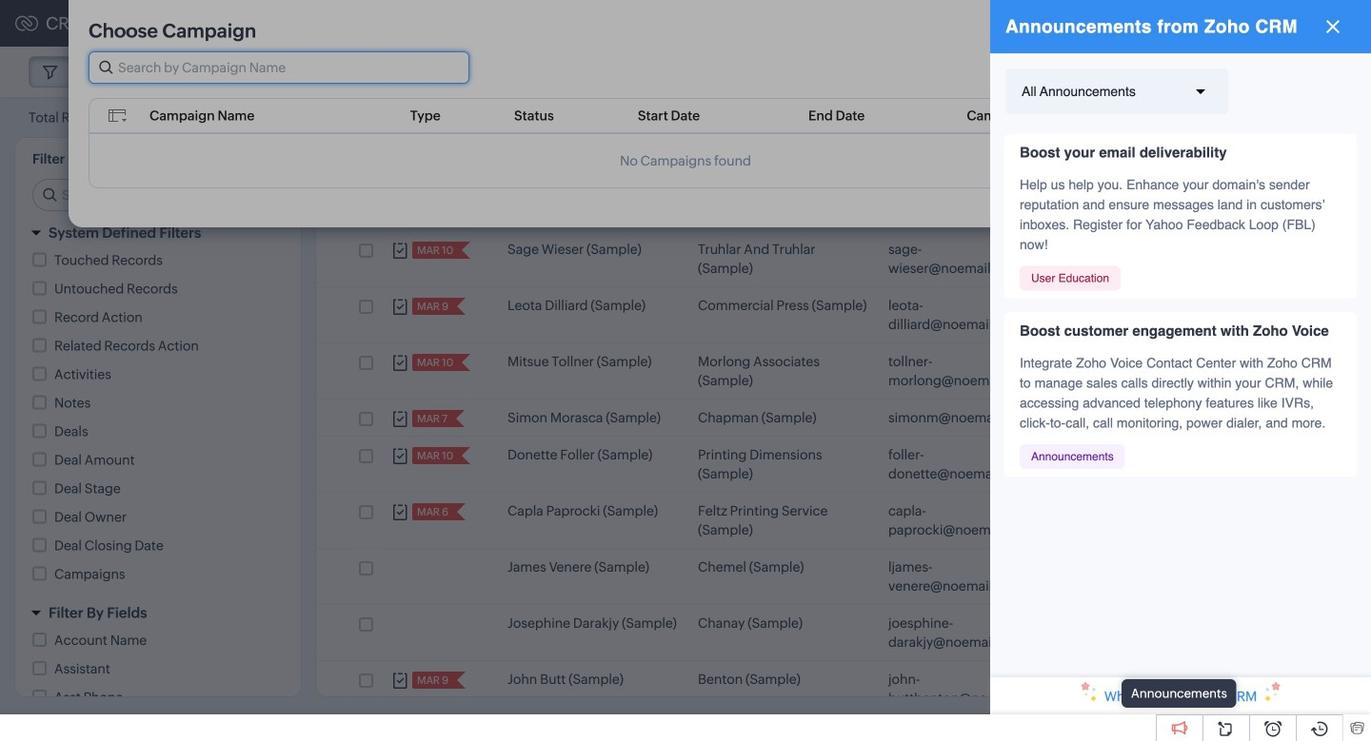 Task type: vqa. For each thing, say whether or not it's contained in the screenshot.
navigation
yes



Task type: describe. For each thing, give the bounding box(es) containing it.
profile element
[[1274, 0, 1328, 46]]

calendar image
[[1170, 16, 1186, 31]]

Search text field
[[33, 180, 286, 210]]

Search by Campaign Name text field
[[90, 52, 469, 83]]

create menu element
[[1072, 0, 1119, 46]]



Task type: locate. For each thing, give the bounding box(es) containing it.
navigation
[[1277, 104, 1343, 131]]

profile image
[[1286, 8, 1316, 39]]

search element
[[1119, 0, 1158, 47]]

logo image
[[15, 16, 38, 31]]

search image
[[1130, 15, 1147, 31]]

create menu image
[[1084, 12, 1108, 35]]

row group
[[316, 175, 1371, 737]]



